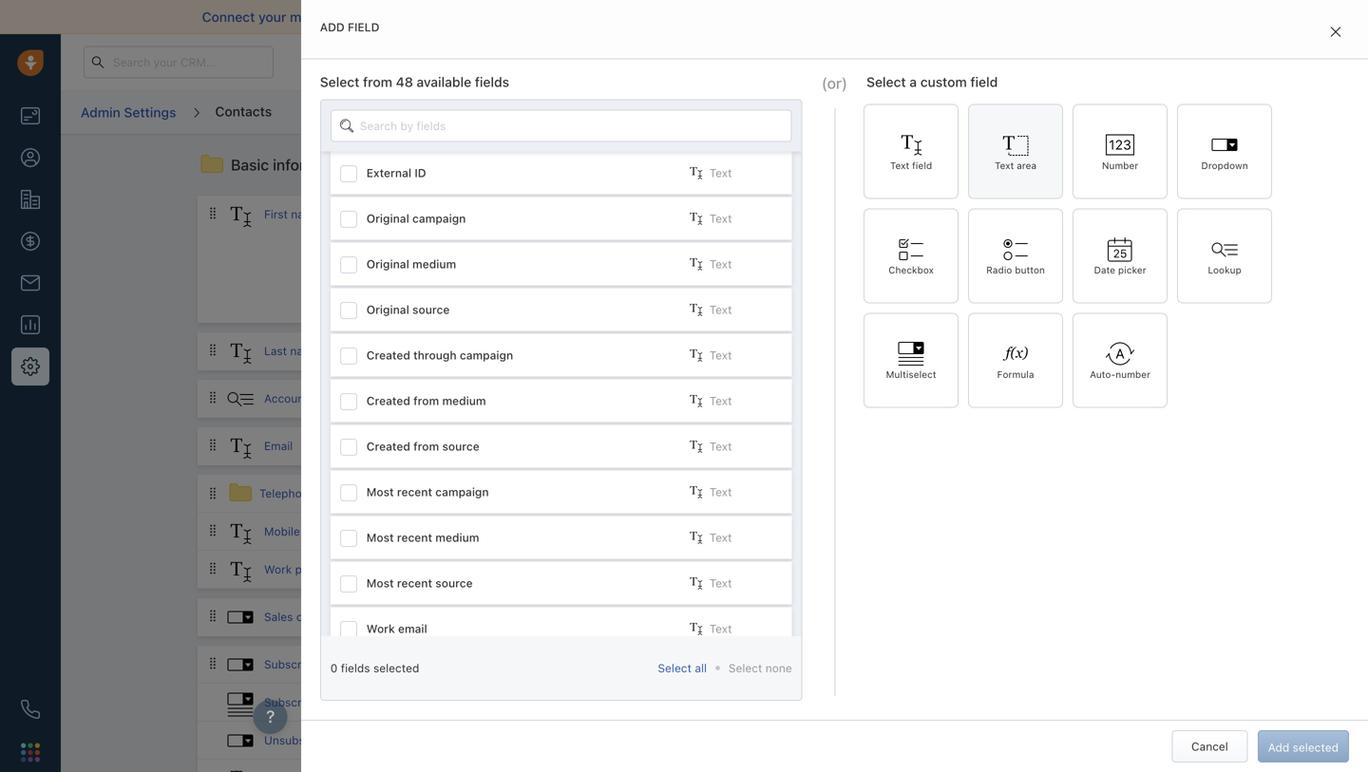 Task type: describe. For each thing, give the bounding box(es) containing it.
4 tooltip not added from the top
[[779, 525, 873, 539]]

medium for recent
[[435, 531, 479, 544]]

settings
[[124, 104, 176, 120]]

9 add from the top
[[687, 697, 708, 710]]

telephone numbers link
[[259, 485, 365, 502]]

add for account
[[687, 393, 708, 406]]

unique
[[652, 242, 690, 255]]

form text image for email
[[226, 434, 255, 463]]

5 for types
[[779, 658, 786, 672]]

of
[[643, 9, 656, 25]]

radio button
[[986, 264, 1045, 275]]

and
[[495, 9, 519, 25]]

source for recent
[[435, 577, 473, 590]]

ui drag handle image for work phone
[[207, 562, 219, 575]]

mobile
[[264, 525, 300, 538]]

add inside button
[[1165, 159, 1186, 172]]

0 vertical spatial email
[[659, 9, 692, 25]]

dialog containing (
[[301, 0, 1368, 772]]

2-
[[568, 9, 582, 25]]

add for mobile
[[687, 526, 708, 539]]

account
[[264, 392, 308, 405]]

5 for reason
[[779, 696, 786, 710]]

through
[[413, 349, 457, 362]]

quick- for last name
[[652, 345, 688, 359]]

2 add tooltip from the top
[[898, 345, 957, 358]]

available
[[417, 74, 471, 90]]

choices down 1 choices added
[[789, 658, 831, 672]]

explore plans link
[[1009, 50, 1104, 73]]

select for select from 48 available fields
[[320, 74, 360, 90]]

choices up none at right
[[788, 611, 829, 624]]

types
[[335, 696, 365, 709]]

created from medium
[[367, 394, 486, 407]]

only
[[582, 242, 604, 255]]

most recent campaign
[[367, 485, 489, 499]]

group
[[1189, 159, 1221, 172]]

phone image
[[21, 700, 40, 719]]

sales owner
[[264, 610, 329, 624]]

form text image for first name
[[226, 202, 255, 231]]

external id
[[367, 166, 426, 179]]

1 for 1
[[1243, 49, 1249, 61]]

add for sales owner
[[687, 611, 708, 625]]

most for most recent source
[[367, 577, 394, 590]]

select all link
[[658, 662, 707, 675]]

4 not from the top
[[819, 525, 836, 539]]

most recent medium
[[367, 531, 479, 544]]

add for email
[[687, 440, 708, 454]]

0 vertical spatial source
[[412, 303, 450, 316]]

form dropdown image for sales owner
[[226, 603, 255, 632]]

quick-add for mobile
[[652, 526, 708, 539]]

1 link
[[1223, 46, 1255, 78]]

from for medium
[[413, 394, 439, 407]]

most for most recent campaign
[[367, 485, 394, 499]]

text field
[[890, 160, 932, 171]]

admin settings
[[81, 104, 176, 120]]

most recent source
[[367, 577, 473, 590]]

field right mailbox
[[348, 20, 379, 34]]

hide field
[[1155, 291, 1207, 304]]

last name
[[264, 344, 320, 358]]

quick- for email
[[652, 440, 688, 454]]

edit field
[[1064, 291, 1112, 304]]

21
[[946, 56, 958, 68]]

tooltip for first name
[[923, 208, 957, 221]]

external
[[367, 166, 411, 179]]

required
[[549, 697, 597, 710]]

not for first name
[[819, 208, 836, 221]]

original for original source
[[367, 303, 409, 316]]

form auto_complete image
[[226, 385, 255, 413]]

ui drag handle image for sales owner
[[207, 609, 219, 623]]

from for source
[[413, 440, 439, 453]]

quick- for sales owner
[[652, 611, 688, 625]]

add down multiselect
[[898, 392, 919, 406]]

mailbox
[[290, 9, 338, 25]]

6 quick-add from the top
[[652, 564, 708, 577]]

5 not from the top
[[819, 563, 836, 577]]

text for created from medium
[[709, 394, 732, 407]]

information
[[273, 156, 353, 174]]

field down a
[[912, 160, 932, 171]]

lookup
[[1208, 264, 1242, 275]]

tooltip for account
[[779, 392, 815, 406]]

unsubscribe reason
[[264, 734, 371, 747]]

hide
[[1155, 291, 1180, 304]]

work phone
[[264, 563, 329, 576]]

created from source
[[367, 440, 480, 453]]

auto-number
[[1090, 369, 1151, 380]]

0 vertical spatial medium
[[412, 257, 456, 271]]

status
[[335, 658, 368, 671]]

phone
[[295, 563, 329, 576]]

work for work phone
[[264, 563, 292, 576]]

3
[[779, 440, 786, 453]]

6 quick- from the top
[[652, 564, 688, 577]]

owner
[[296, 610, 329, 624]]

add down 'text field' in the right of the page
[[898, 208, 919, 221]]

last
[[264, 344, 287, 358]]

text area
[[995, 160, 1037, 171]]

unsubscribe
[[264, 734, 332, 747]]

first
[[264, 207, 288, 221]]

to
[[342, 9, 355, 25]]

select a custom field
[[867, 74, 998, 90]]

recent for medium
[[397, 531, 432, 544]]

form multi_select_dropdown image
[[226, 691, 255, 719]]

5 choices added for subscription types
[[779, 658, 868, 672]]

tooltip not added for last name
[[779, 345, 873, 358]]

ui drag handle image for email
[[207, 438, 219, 452]]

quick- for account
[[652, 393, 688, 406]]

admin settings link
[[80, 98, 177, 128]]

edit field button
[[1036, 281, 1122, 313]]

days
[[961, 56, 984, 68]]

telephone
[[259, 487, 315, 500]]

read-only
[[549, 242, 604, 255]]

add field inside 'button'
[[1069, 159, 1116, 172]]

tooltip not added for account
[[779, 392, 873, 406]]

subscription status
[[264, 658, 368, 671]]

not for account
[[819, 392, 836, 406]]

medium for from
[[442, 394, 486, 407]]

0
[[330, 662, 338, 675]]

form dropdown image for subscription status
[[226, 651, 255, 679]]

field inside 'edit field' button
[[1088, 291, 1112, 304]]

subscription for subscription types
[[264, 696, 332, 709]]

6 add from the top
[[687, 564, 708, 577]]

date picker
[[1094, 264, 1146, 275]]

phone element
[[11, 691, 49, 729]]

add tooltip link for account
[[898, 389, 957, 408]]

deliverability
[[412, 9, 492, 25]]

ui drag handle image for mobile
[[207, 524, 219, 537]]

name for last name
[[290, 344, 320, 358]]

date
[[1094, 264, 1116, 275]]

form dropdown image
[[226, 727, 255, 755]]

none
[[766, 662, 792, 675]]

id
[[415, 166, 426, 179]]

text for most recent medium
[[709, 531, 732, 544]]

5 tooltip not added from the top
[[779, 563, 873, 577]]

radio
[[986, 264, 1012, 275]]

quick-add for subscription status
[[652, 659, 708, 672]]

1 choices added
[[779, 611, 866, 624]]

add field inside dialog
[[320, 20, 379, 34]]

select for select a custom field
[[867, 74, 906, 90]]

add for subscription status
[[687, 659, 708, 672]]

add for last name
[[687, 345, 708, 359]]

select for select none
[[729, 662, 762, 675]]

reason
[[335, 734, 371, 747]]

telephone numbers
[[259, 487, 365, 500]]

your
[[258, 9, 286, 25]]



Task type: vqa. For each thing, say whether or not it's contained in the screenshot.
through campaign
yes



Task type: locate. For each thing, give the bounding box(es) containing it.
add tooltip link for first name
[[898, 205, 957, 224]]

1 horizontal spatial 1
[[1243, 49, 1249, 61]]

way
[[582, 9, 606, 25]]

0 vertical spatial ui drag handle image
[[207, 609, 219, 623]]

dropdown
[[1201, 160, 1248, 171]]

first name
[[264, 207, 320, 221]]

(
[[822, 74, 827, 92]]

created through campaign
[[367, 349, 513, 362]]

1 vertical spatial fields
[[341, 662, 370, 675]]

5 down none at right
[[779, 696, 786, 710]]

most up work email
[[367, 577, 394, 590]]

medium down original campaign
[[412, 257, 456, 271]]

5 choices added
[[779, 658, 868, 672], [779, 696, 868, 710]]

choices down none at right
[[789, 696, 831, 710]]

not for last name
[[819, 345, 836, 358]]

1 horizontal spatial fields
[[475, 74, 509, 90]]

add group
[[1165, 159, 1221, 172]]

text for original source
[[709, 303, 732, 316]]

Search your CRM... text field
[[84, 46, 274, 78]]

tooltip for account
[[923, 392, 957, 406]]

read-
[[549, 242, 582, 255]]

work email
[[367, 622, 427, 635]]

from left 48 at the top left
[[363, 74, 392, 90]]

2 form dropdown image from the top
[[226, 651, 255, 679]]

2 not from the top
[[819, 345, 836, 358]]

original up original source
[[367, 257, 409, 271]]

ui drag handle image for last name
[[207, 343, 219, 357]]

custom
[[920, 74, 967, 90]]

3 tooltip not added from the top
[[779, 392, 873, 406]]

2 tooltip not added from the top
[[779, 345, 873, 358]]

0 vertical spatial from
[[363, 74, 392, 90]]

most for most recent medium
[[367, 531, 394, 544]]

selected
[[373, 662, 419, 675]]

2 original from the top
[[367, 257, 409, 271]]

2 vertical spatial recent
[[397, 577, 432, 590]]

0 horizontal spatial work
[[264, 563, 292, 576]]

0 vertical spatial 5 choices added
[[779, 658, 868, 672]]

1 quick- from the top
[[652, 208, 688, 222]]

0 vertical spatial most
[[367, 485, 394, 499]]

1 most from the top
[[367, 485, 394, 499]]

quick- for mobile
[[652, 526, 688, 539]]

field right "hide"
[[1183, 291, 1207, 304]]

add group button
[[1136, 149, 1231, 181]]

campaign right through
[[460, 349, 513, 362]]

formula
[[997, 369, 1034, 380]]

2 ui drag handle image from the top
[[207, 343, 219, 357]]

form text image left work phone
[[226, 558, 255, 586]]

email
[[659, 9, 692, 25], [398, 622, 427, 635]]

name right first
[[291, 207, 320, 221]]

ui drag handle image
[[207, 609, 219, 623], [207, 657, 219, 670]]

text for original campaign
[[709, 212, 732, 225]]

select left 48 at the top left
[[320, 74, 360, 90]]

2 quick- from the top
[[652, 345, 688, 359]]

campaign down id at the left
[[412, 212, 466, 225]]

text for created through campaign
[[709, 349, 732, 362]]

ui drag handle image
[[207, 207, 219, 220], [207, 343, 219, 357], [207, 391, 219, 404], [207, 438, 219, 452], [207, 487, 219, 500], [207, 524, 219, 537], [207, 562, 219, 575]]

1 vertical spatial work
[[367, 622, 395, 635]]

picker
[[1118, 264, 1146, 275]]

add tooltip down multiselect
[[898, 392, 957, 406]]

form text image left last
[[226, 339, 255, 368]]

email up selected
[[398, 622, 427, 635]]

4 ui drag handle image from the top
[[207, 438, 219, 452]]

in
[[934, 56, 943, 68]]

original campaign
[[367, 212, 466, 225]]

source for from
[[442, 440, 480, 453]]

3 add from the top
[[687, 393, 708, 406]]

tooltip for last name
[[779, 345, 815, 358]]

1 ui drag handle image from the top
[[207, 609, 219, 623]]

5 choices added down 1 choices added
[[779, 658, 868, 672]]

1 subscription from the top
[[264, 658, 332, 671]]

5 choices added for unsubscribe reason
[[779, 696, 868, 710]]

subscription up unsubscribe
[[264, 696, 332, 709]]

5 quick- from the top
[[652, 526, 688, 539]]

original source
[[367, 303, 450, 316]]

1 right send email 'image'
[[1243, 49, 1249, 61]]

select for select all
[[658, 662, 692, 675]]

ui drag handle image for first name
[[207, 207, 219, 220]]

subscription types
[[264, 696, 365, 709]]

enable
[[522, 9, 564, 25]]

created left through
[[367, 349, 410, 362]]

3 recent from the top
[[397, 577, 432, 590]]

form dropdown image up form multi_select_dropdown image
[[226, 651, 255, 679]]

1 ui drag handle image from the top
[[207, 207, 219, 220]]

1 original from the top
[[367, 212, 409, 225]]

add tooltip down 'text field' in the right of the page
[[898, 208, 957, 221]]

9 quick- from the top
[[652, 697, 688, 710]]

3 tooltip from the top
[[779, 392, 815, 406]]

1 vertical spatial medium
[[442, 394, 486, 407]]

text for created from source
[[709, 440, 732, 453]]

original medium
[[367, 257, 456, 271]]

1 5 from the top
[[779, 658, 786, 672]]

1 vertical spatial form text image
[[226, 558, 255, 586]]

4 form text image from the top
[[226, 767, 255, 772]]

1 recent from the top
[[397, 485, 432, 499]]

9 quick-add from the top
[[652, 697, 708, 710]]

2 form text image from the top
[[226, 558, 255, 586]]

2 created from the top
[[367, 394, 410, 407]]

add left improve at top left
[[320, 20, 345, 34]]

text for external id
[[709, 166, 732, 179]]

campaign
[[412, 212, 466, 225], [460, 349, 513, 362], [435, 485, 489, 499]]

0 vertical spatial add field
[[320, 20, 379, 34]]

0 vertical spatial recent
[[397, 485, 432, 499]]

1 horizontal spatial add field
[[1069, 159, 1116, 172]]

7 add from the top
[[687, 611, 708, 625]]

6 ui drag handle image from the top
[[207, 524, 219, 537]]

0 horizontal spatial fields
[[341, 662, 370, 675]]

form text image for last name
[[226, 339, 255, 368]]

cancel button
[[1172, 731, 1248, 763]]

quick-add
[[652, 208, 708, 222], [652, 345, 708, 359], [652, 393, 708, 406], [652, 440, 708, 454], [652, 526, 708, 539], [652, 564, 708, 577], [652, 611, 708, 625], [652, 659, 708, 672], [652, 697, 708, 710]]

ui drag handle image left telephone
[[207, 487, 219, 500]]

select
[[320, 74, 360, 90], [867, 74, 906, 90], [658, 662, 692, 675], [729, 662, 762, 675]]

edit
[[1064, 291, 1085, 304]]

1 vertical spatial add tooltip link
[[898, 342, 957, 361]]

1 horizontal spatial work
[[367, 622, 395, 635]]

created for created through campaign
[[367, 349, 410, 362]]

2 add from the top
[[687, 345, 708, 359]]

0 vertical spatial subscription
[[264, 658, 332, 671]]

add inside 'button'
[[1069, 159, 1090, 172]]

0 vertical spatial tooltip
[[923, 208, 957, 221]]

from
[[363, 74, 392, 90], [413, 394, 439, 407], [413, 440, 439, 453]]

name
[[291, 207, 320, 221], [290, 344, 320, 358]]

ends
[[907, 56, 931, 68]]

0 vertical spatial created
[[367, 349, 410, 362]]

1 vertical spatial ui drag handle image
[[207, 657, 219, 670]]

field right edit
[[1088, 291, 1112, 304]]

2 ui drag handle image from the top
[[207, 657, 219, 670]]

fields
[[475, 74, 509, 90], [341, 662, 370, 675]]

send email image
[[1191, 56, 1204, 69]]

2 most from the top
[[367, 531, 394, 544]]

ui drag handle image left first
[[207, 207, 219, 220]]

source down the most recent medium
[[435, 577, 473, 590]]

1 vertical spatial 5 choices added
[[779, 696, 868, 710]]

ui drag handle image left form auto_complete icon
[[207, 391, 219, 404]]

fields right 0
[[341, 662, 370, 675]]

work left phone
[[264, 563, 292, 576]]

source up through
[[412, 303, 450, 316]]

tooltip not added for first name
[[779, 208, 873, 221]]

sync
[[610, 9, 639, 25]]

text for original medium
[[709, 257, 732, 271]]

form text image left the email
[[226, 434, 255, 463]]

0 vertical spatial 5
[[779, 658, 786, 672]]

recent up most recent source
[[397, 531, 432, 544]]

quick-add for account
[[652, 393, 708, 406]]

4 tooltip from the top
[[779, 525, 815, 539]]

field inside add field 'button'
[[1093, 159, 1116, 172]]

2 vertical spatial add tooltip link
[[898, 389, 957, 408]]

tooltip down multiselect
[[923, 392, 957, 406]]

tooltip
[[779, 208, 815, 221], [779, 345, 815, 358], [779, 392, 815, 406], [779, 525, 815, 539], [779, 563, 815, 577]]

most right numbers
[[367, 485, 394, 499]]

7 quick-add from the top
[[652, 611, 708, 625]]

0 vertical spatial add tooltip
[[898, 208, 957, 221]]

tooltip not added
[[779, 208, 873, 221], [779, 345, 873, 358], [779, 392, 873, 406], [779, 525, 873, 539], [779, 563, 873, 577]]

ui drag handle image for subscription status
[[207, 657, 219, 670]]

tooltip
[[923, 208, 957, 221], [923, 345, 957, 358], [923, 392, 957, 406]]

improve
[[358, 9, 408, 25]]

2 5 choices added from the top
[[779, 696, 868, 710]]

form text image left mobile
[[226, 520, 255, 548]]

2 vertical spatial add tooltip
[[898, 392, 957, 406]]

0 vertical spatial form dropdown image
[[226, 603, 255, 632]]

2 vertical spatial source
[[435, 577, 473, 590]]

dialog
[[301, 0, 1368, 772]]

explore
[[1020, 55, 1061, 68]]

0 vertical spatial work
[[264, 563, 292, 576]]

Search by fields text field
[[330, 110, 792, 142]]

2 subscription from the top
[[264, 696, 332, 709]]

3 quick- from the top
[[652, 393, 688, 406]]

medium down created through campaign
[[442, 394, 486, 407]]

1 vertical spatial source
[[442, 440, 480, 453]]

1 vertical spatial recent
[[397, 531, 432, 544]]

select left none at right
[[729, 662, 762, 675]]

1 created from the top
[[367, 349, 410, 362]]

3 original from the top
[[367, 303, 409, 316]]

add tooltip up multiselect
[[898, 345, 957, 358]]

add inside dialog
[[320, 20, 345, 34]]

text for work email
[[709, 622, 732, 635]]

button
[[1015, 264, 1045, 275]]

1 quick-add from the top
[[652, 208, 708, 222]]

tooltip up multiselect
[[923, 345, 957, 358]]

3 form text image from the top
[[226, 434, 255, 463]]

source up most recent campaign at the bottom left
[[442, 440, 480, 453]]

3 most from the top
[[367, 577, 394, 590]]

7 ui drag handle image from the top
[[207, 562, 219, 575]]

campaign for through
[[460, 349, 513, 362]]

2 quick-add from the top
[[652, 345, 708, 359]]

created down created from medium
[[367, 440, 410, 453]]

)
[[842, 74, 848, 92]]

3 not from the top
[[819, 392, 836, 406]]

tooltip down 'text field' in the right of the page
[[923, 208, 957, 221]]

2 vertical spatial from
[[413, 440, 439, 453]]

quick-add for email
[[652, 440, 708, 454]]

1 vertical spatial subscription
[[264, 696, 332, 709]]

quick- for subscription status
[[652, 659, 688, 672]]

1 up none at right
[[779, 611, 784, 624]]

add field button
[[1040, 149, 1127, 181]]

2 tooltip from the top
[[923, 345, 957, 358]]

8 quick- from the top
[[652, 659, 688, 672]]

add left number
[[1069, 159, 1090, 172]]

created up created from source
[[367, 394, 410, 407]]

ui drag handle image left work phone
[[207, 562, 219, 575]]

2 vertical spatial medium
[[435, 531, 479, 544]]

recent
[[397, 485, 432, 499], [397, 531, 432, 544], [397, 577, 432, 590]]

quick-add for sales owner
[[652, 611, 708, 625]]

4 quick- from the top
[[652, 440, 688, 454]]

5 ui drag handle image from the top
[[207, 487, 219, 500]]

basic information
[[231, 156, 353, 174]]

ui drag handle image for account
[[207, 391, 219, 404]]

0 horizontal spatial email
[[398, 622, 427, 635]]

work inside dialog
[[367, 622, 395, 635]]

5 quick-add from the top
[[652, 526, 708, 539]]

subscription
[[264, 658, 332, 671], [264, 696, 332, 709]]

field down the days
[[971, 74, 998, 90]]

not
[[819, 208, 836, 221], [819, 345, 836, 358], [819, 392, 836, 406], [819, 525, 836, 539], [819, 563, 836, 577]]

campaign for recent
[[435, 485, 489, 499]]

1 add from the top
[[687, 208, 708, 222]]

1 vertical spatial most
[[367, 531, 394, 544]]

2 vertical spatial tooltip
[[923, 392, 957, 406]]

select left all in the bottom of the page
[[658, 662, 692, 675]]

1 vertical spatial from
[[413, 394, 439, 407]]

2 5 from the top
[[779, 696, 786, 710]]

add field right area
[[1069, 159, 1116, 172]]

field right area
[[1093, 159, 1116, 172]]

most up most recent source
[[367, 531, 394, 544]]

freshworks switcher image
[[21, 743, 40, 762]]

1 vertical spatial campaign
[[460, 349, 513, 362]]

( or )
[[822, 74, 848, 92]]

original for original campaign
[[367, 212, 409, 225]]

2 form text image from the top
[[226, 339, 255, 368]]

7 quick- from the top
[[652, 611, 688, 625]]

1 form text image from the top
[[226, 202, 255, 231]]

ui drag handle image left the email
[[207, 438, 219, 452]]

add up multiselect
[[898, 345, 919, 358]]

1 tooltip from the top
[[923, 208, 957, 221]]

0 horizontal spatial add field
[[320, 20, 379, 34]]

subscription up "subscription types"
[[264, 658, 332, 671]]

auto-
[[1090, 369, 1116, 380]]

0 vertical spatial name
[[291, 207, 320, 221]]

cancel
[[1191, 740, 1228, 753]]

recent for source
[[397, 577, 432, 590]]

add tooltip for account
[[898, 392, 957, 406]]

3 add tooltip link from the top
[[898, 389, 957, 408]]

8 quick-add from the top
[[652, 659, 708, 672]]

0 vertical spatial fields
[[475, 74, 509, 90]]

2 add tooltip link from the top
[[898, 342, 957, 361]]

subscription for subscription status
[[264, 658, 332, 671]]

hide field button
[[1127, 281, 1217, 313]]

1 horizontal spatial email
[[659, 9, 692, 25]]

fields right available
[[475, 74, 509, 90]]

0 vertical spatial add tooltip link
[[898, 205, 957, 224]]

add tooltip link up multiselect
[[898, 342, 957, 361]]

from down created from medium
[[413, 440, 439, 453]]

form text image left first
[[226, 202, 255, 231]]

1 vertical spatial created
[[367, 394, 410, 407]]

5 down 1 choices added
[[779, 658, 786, 672]]

1 tooltip from the top
[[779, 208, 815, 221]]

0 vertical spatial form text image
[[226, 520, 255, 548]]

plans
[[1064, 55, 1094, 68]]

all
[[695, 662, 707, 675]]

select from 48 available fields
[[320, 74, 509, 90]]

admin
[[81, 104, 120, 120]]

form text image for work phone
[[226, 558, 255, 586]]

1 vertical spatial name
[[290, 344, 320, 358]]

form text image for mobile
[[226, 520, 255, 548]]

2 vertical spatial original
[[367, 303, 409, 316]]

5 add from the top
[[687, 526, 708, 539]]

added
[[839, 208, 873, 221], [839, 345, 873, 358], [839, 392, 873, 406], [834, 440, 868, 453], [839, 525, 873, 539], [839, 563, 873, 577], [832, 611, 866, 624], [834, 658, 868, 672], [834, 696, 868, 710]]

tooltip for first name
[[779, 208, 815, 221]]

1 vertical spatial form dropdown image
[[226, 651, 255, 679]]

1 vertical spatial tooltip
[[923, 345, 957, 358]]

work up 0 fields selected
[[367, 622, 395, 635]]

name right last
[[290, 344, 320, 358]]

a
[[910, 74, 917, 90]]

3 add tooltip from the top
[[898, 392, 957, 406]]

add left group
[[1165, 159, 1186, 172]]

1 form dropdown image from the top
[[226, 603, 255, 632]]

0 fields selected
[[330, 662, 419, 675]]

basic
[[231, 156, 269, 174]]

1 vertical spatial 5
[[779, 696, 786, 710]]

form text image down form dropdown icon
[[226, 767, 255, 772]]

multiselect
[[886, 369, 936, 380]]

original for original medium
[[367, 257, 409, 271]]

contacts
[[215, 103, 272, 119]]

add field right your
[[320, 20, 379, 34]]

ui drag handle image left last
[[207, 343, 219, 357]]

add tooltip for first name
[[898, 208, 957, 221]]

1 vertical spatial original
[[367, 257, 409, 271]]

0 vertical spatial campaign
[[412, 212, 466, 225]]

name for first name
[[291, 207, 320, 221]]

3 created from the top
[[367, 440, 410, 453]]

form dropdown image
[[226, 603, 255, 632], [226, 651, 255, 679]]

medium down most recent campaign at the bottom left
[[435, 531, 479, 544]]

1 vertical spatial 1
[[779, 611, 784, 624]]

1 5 choices added from the top
[[779, 658, 868, 672]]

1 add tooltip link from the top
[[898, 205, 957, 224]]

4 add from the top
[[687, 440, 708, 454]]

1 add tooltip from the top
[[898, 208, 957, 221]]

work for work email
[[367, 622, 395, 635]]

form text image
[[226, 520, 255, 548], [226, 558, 255, 586]]

from for 48
[[363, 74, 392, 90]]

conversations.
[[696, 9, 788, 25]]

2 vertical spatial most
[[367, 577, 394, 590]]

number
[[1116, 369, 1151, 380]]

1 for 1 choices added
[[779, 611, 784, 624]]

sales
[[264, 610, 293, 624]]

select down trial
[[867, 74, 906, 90]]

created for created from source
[[367, 440, 410, 453]]

created for created from medium
[[367, 394, 410, 407]]

2 recent from the top
[[397, 531, 432, 544]]

5 tooltip from the top
[[779, 563, 815, 577]]

4 quick-add from the top
[[652, 440, 708, 454]]

field inside hide field button
[[1183, 291, 1207, 304]]

text for most recent campaign
[[709, 485, 732, 499]]

trial
[[885, 56, 904, 68]]

3 ui drag handle image from the top
[[207, 391, 219, 404]]

ui drag handle image left mobile
[[207, 524, 219, 537]]

from up created from source
[[413, 394, 439, 407]]

1 vertical spatial email
[[398, 622, 427, 635]]

campaign down created from source
[[435, 485, 489, 499]]

5 choices added down none at right
[[779, 696, 868, 710]]

48
[[396, 74, 413, 90]]

3 choices added
[[779, 440, 868, 453]]

add tooltip
[[898, 208, 957, 221], [898, 345, 957, 358], [898, 392, 957, 406]]

1 vertical spatial add tooltip
[[898, 345, 957, 358]]

recent up the most recent medium
[[397, 485, 432, 499]]

original down 'external'
[[367, 212, 409, 225]]

add tooltip link down multiselect
[[898, 389, 957, 408]]

3 tooltip from the top
[[923, 392, 957, 406]]

form text image
[[226, 202, 255, 231], [226, 339, 255, 368], [226, 434, 255, 463], [226, 767, 255, 772]]

created
[[367, 349, 410, 362], [367, 394, 410, 407], [367, 440, 410, 453]]

0 horizontal spatial 1
[[779, 611, 784, 624]]

3 quick-add from the top
[[652, 393, 708, 406]]

text for most recent source
[[709, 577, 732, 590]]

email right of
[[659, 9, 692, 25]]

select none
[[729, 662, 792, 675]]

2 vertical spatial campaign
[[435, 485, 489, 499]]

connect your mailbox to improve deliverability and enable 2-way sync of email conversations.
[[202, 9, 788, 25]]

0 vertical spatial original
[[367, 212, 409, 225]]

explore plans
[[1020, 55, 1094, 68]]

add tooltip link down 'text field' in the right of the page
[[898, 205, 957, 224]]

1 form text image from the top
[[226, 520, 255, 548]]

0 vertical spatial 1
[[1243, 49, 1249, 61]]

connect your mailbox link
[[202, 9, 342, 25]]

2 tooltip from the top
[[779, 345, 815, 358]]

1 tooltip not added from the top
[[779, 208, 873, 221]]

original down original medium
[[367, 303, 409, 316]]

original
[[367, 212, 409, 225], [367, 257, 409, 271], [367, 303, 409, 316]]

quick-add for last name
[[652, 345, 708, 359]]

2 vertical spatial created
[[367, 440, 410, 453]]

1 vertical spatial add field
[[1069, 159, 1116, 172]]

8 add from the top
[[687, 659, 708, 672]]

choices right 3
[[789, 440, 831, 453]]

numbers
[[318, 487, 365, 500]]

form dropdown image left sales
[[226, 603, 255, 632]]

1 not from the top
[[819, 208, 836, 221]]

recent down the most recent medium
[[397, 577, 432, 590]]

recent for campaign
[[397, 485, 432, 499]]



